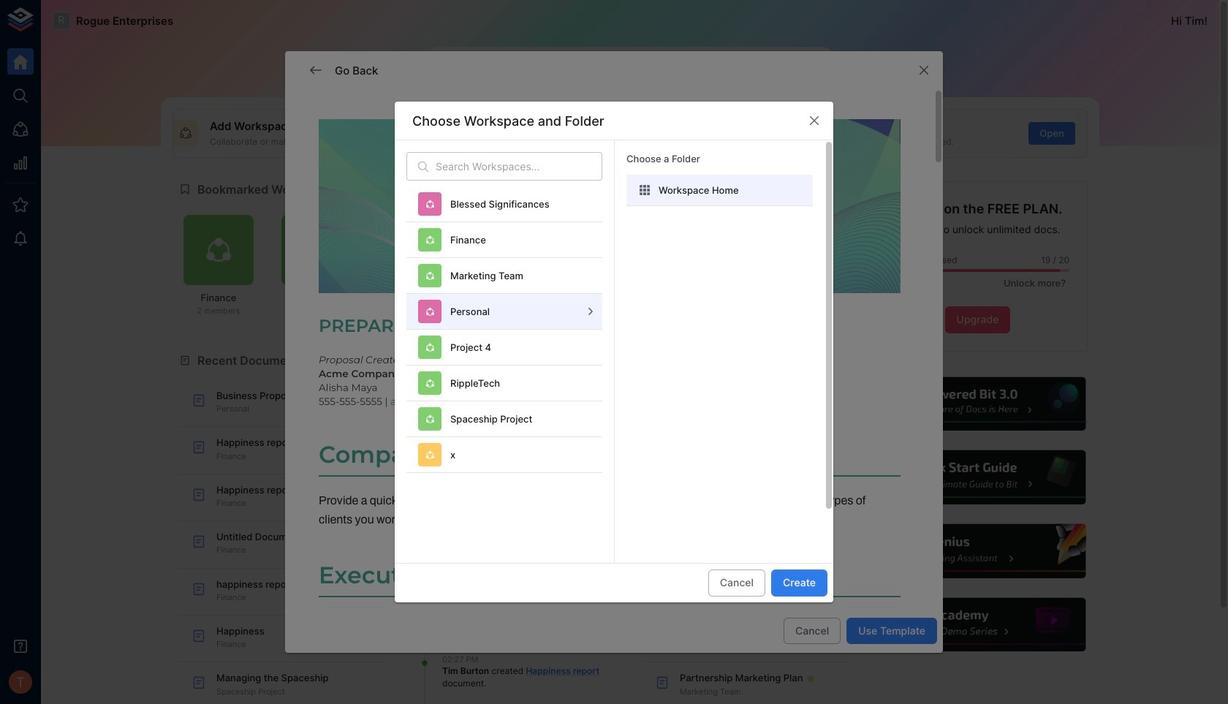 Task type: vqa. For each thing, say whether or not it's contained in the screenshot.
Remove Favorite image
no



Task type: locate. For each thing, give the bounding box(es) containing it.
dialog
[[285, 51, 944, 704], [395, 102, 834, 612]]

2 help image from the top
[[868, 449, 1088, 507]]

4 help image from the top
[[868, 596, 1088, 654]]

1 help image from the top
[[868, 375, 1088, 433]]

help image
[[868, 375, 1088, 433], [868, 449, 1088, 507], [868, 522, 1088, 581], [868, 596, 1088, 654]]

3 help image from the top
[[868, 522, 1088, 581]]

Search Workspaces... text field
[[436, 152, 603, 181]]



